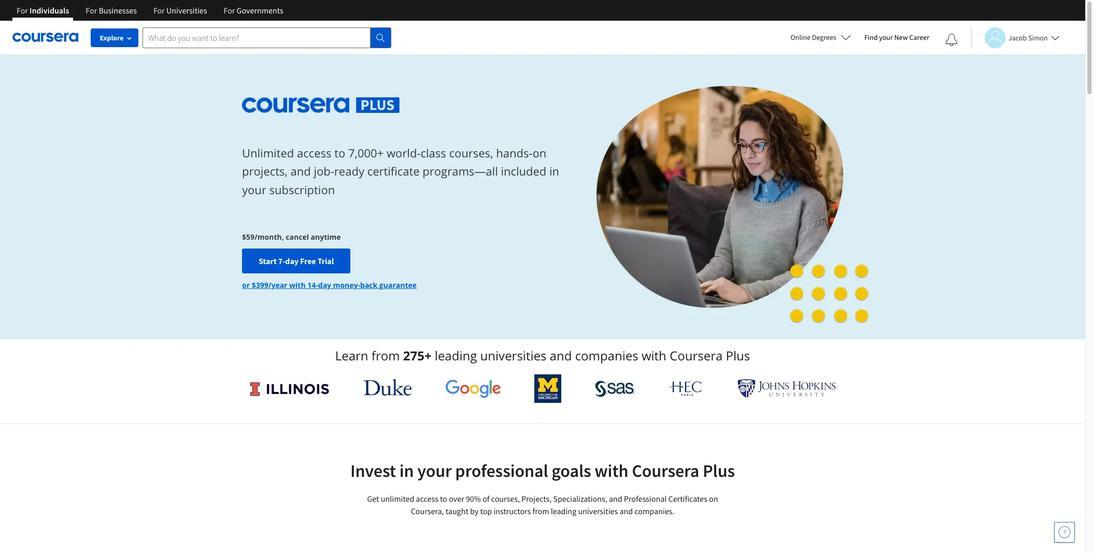 Task type: locate. For each thing, give the bounding box(es) containing it.
and up subscription
[[291, 163, 311, 179]]

top
[[480, 506, 492, 517]]

1 horizontal spatial access
[[416, 494, 438, 504]]

2 vertical spatial your
[[417, 460, 452, 482]]

for left universities
[[153, 5, 165, 16]]

0 vertical spatial courses,
[[449, 145, 493, 161]]

from
[[372, 347, 400, 364], [533, 506, 549, 517]]

over
[[449, 494, 464, 504]]

universities
[[480, 347, 547, 364], [578, 506, 618, 517]]

0 horizontal spatial universities
[[480, 347, 547, 364]]

to up ready
[[334, 145, 345, 161]]

unlimited access to 7,000+ world-class courses, hands-on projects, and job-ready certificate programs—all included in your subscription
[[242, 145, 559, 197]]

class
[[421, 145, 446, 161]]

1 vertical spatial coursera
[[632, 460, 699, 482]]

courses,
[[449, 145, 493, 161], [491, 494, 520, 504]]

back
[[360, 281, 377, 290]]

start 7-day free trial button
[[242, 249, 350, 274]]

0 horizontal spatial with
[[289, 281, 306, 290]]

4 for from the left
[[224, 5, 235, 16]]

1 horizontal spatial day
[[318, 281, 331, 290]]

0 vertical spatial to
[[334, 145, 345, 161]]

courses, up programs—all
[[449, 145, 493, 161]]

of
[[483, 494, 490, 504]]

1 horizontal spatial in
[[549, 163, 559, 179]]

0 horizontal spatial from
[[372, 347, 400, 364]]

1 horizontal spatial on
[[709, 494, 718, 504]]

on up included
[[533, 145, 546, 161]]

start 7-day free trial
[[259, 256, 334, 267]]

for for individuals
[[17, 5, 28, 16]]

for left governments
[[224, 5, 235, 16]]

projects,
[[242, 163, 288, 179]]

with right companies
[[642, 347, 667, 364]]

0 horizontal spatial your
[[242, 182, 266, 197]]

for
[[17, 5, 28, 16], [86, 5, 97, 16], [153, 5, 165, 16], [224, 5, 235, 16]]

for for governments
[[224, 5, 235, 16]]

day left 'money-'
[[318, 281, 331, 290]]

your right find at the top of the page
[[879, 33, 893, 42]]

0 vertical spatial access
[[297, 145, 331, 161]]

jacob
[[1009, 33, 1027, 42]]

universities up university of michigan image
[[480, 347, 547, 364]]

None search field
[[143, 27, 391, 48]]

from inside 'get unlimited access to over 90% of courses, projects, specializations, and professional certificates on coursera, taught by top instructors from leading universities and companies.'
[[533, 506, 549, 517]]

with
[[289, 281, 306, 290], [642, 347, 667, 364], [595, 460, 628, 482]]

on inside unlimited access to 7,000+ world-class courses, hands-on projects, and job-ready certificate programs—all included in your subscription
[[533, 145, 546, 161]]

from down projects, in the bottom of the page
[[533, 506, 549, 517]]

day
[[285, 256, 299, 267], [318, 281, 331, 290]]

1 vertical spatial to
[[440, 494, 447, 504]]

anytime
[[311, 232, 341, 242]]

2 vertical spatial with
[[595, 460, 628, 482]]

find
[[864, 33, 878, 42]]

in right included
[[549, 163, 559, 179]]

money-
[[333, 281, 360, 290]]

show notifications image
[[945, 34, 958, 46]]

1 horizontal spatial from
[[533, 506, 549, 517]]

for left businesses
[[86, 5, 97, 16]]

unlimited
[[381, 494, 414, 504]]

google image
[[445, 379, 501, 399]]

0 horizontal spatial access
[[297, 145, 331, 161]]

access
[[297, 145, 331, 161], [416, 494, 438, 504]]

governments
[[237, 5, 283, 16]]

1 horizontal spatial to
[[440, 494, 447, 504]]

companies.
[[635, 506, 675, 517]]

for businesses
[[86, 5, 137, 16]]

world-
[[387, 145, 421, 161]]

14-
[[308, 281, 318, 290]]

your up the over
[[417, 460, 452, 482]]

your inside unlimited access to 7,000+ world-class courses, hands-on projects, and job-ready certificate programs—all included in your subscription
[[242, 182, 266, 197]]

to left the over
[[440, 494, 447, 504]]

universities inside 'get unlimited access to over 90% of courses, projects, specializations, and professional certificates on coursera, taught by top instructors from leading universities and companies.'
[[578, 506, 618, 517]]

/year
[[268, 281, 287, 290]]

0 vertical spatial your
[[879, 33, 893, 42]]

2 for from the left
[[86, 5, 97, 16]]

0 horizontal spatial on
[[533, 145, 546, 161]]

explore button
[[91, 29, 138, 47]]

$399
[[252, 281, 268, 290]]

online degrees
[[791, 33, 836, 42]]

in up unlimited
[[400, 460, 414, 482]]

included
[[501, 163, 547, 179]]

1 horizontal spatial leading
[[551, 506, 577, 517]]

certificates
[[668, 494, 708, 504]]

taught
[[446, 506, 468, 517]]

1 vertical spatial universities
[[578, 506, 618, 517]]

instructors
[[494, 506, 531, 517]]

0 horizontal spatial day
[[285, 256, 299, 267]]

leading
[[435, 347, 477, 364], [551, 506, 577, 517]]

1 horizontal spatial with
[[595, 460, 628, 482]]

0 vertical spatial in
[[549, 163, 559, 179]]

1 vertical spatial in
[[400, 460, 414, 482]]

1 vertical spatial with
[[642, 347, 667, 364]]

degrees
[[812, 33, 836, 42]]

your
[[879, 33, 893, 42], [242, 182, 266, 197], [417, 460, 452, 482]]

access inside unlimited access to 7,000+ world-class courses, hands-on projects, and job-ready certificate programs—all included in your subscription
[[297, 145, 331, 161]]

7,000+
[[348, 145, 384, 161]]

access up coursera, on the bottom
[[416, 494, 438, 504]]

leading inside 'get unlimited access to over 90% of courses, projects, specializations, and professional certificates on coursera, taught by top instructors from leading universities and companies.'
[[551, 506, 577, 517]]

in
[[549, 163, 559, 179], [400, 460, 414, 482]]

90%
[[466, 494, 481, 504]]

new
[[894, 33, 908, 42]]

coursera up "professional"
[[632, 460, 699, 482]]

on right certificates on the bottom right of the page
[[709, 494, 718, 504]]

or
[[242, 281, 250, 290]]

coursera
[[670, 347, 723, 364], [632, 460, 699, 482]]

1 vertical spatial on
[[709, 494, 718, 504]]

1 vertical spatial access
[[416, 494, 438, 504]]

job-
[[314, 163, 334, 179]]

1 vertical spatial your
[[242, 182, 266, 197]]

professional
[[624, 494, 667, 504]]

0 vertical spatial coursera
[[670, 347, 723, 364]]

leading up google image
[[435, 347, 477, 364]]

access up "job-" on the top of page
[[297, 145, 331, 161]]

1 horizontal spatial universities
[[578, 506, 618, 517]]

day left free
[[285, 256, 299, 267]]

1 vertical spatial day
[[318, 281, 331, 290]]

on
[[533, 145, 546, 161], [709, 494, 718, 504]]

1 vertical spatial from
[[533, 506, 549, 517]]

your down projects, in the left of the page
[[242, 182, 266, 197]]

coursera up the hec paris image
[[670, 347, 723, 364]]

0 vertical spatial on
[[533, 145, 546, 161]]

get
[[367, 494, 379, 504]]

online
[[791, 33, 811, 42]]

from left 275+
[[372, 347, 400, 364]]

0 vertical spatial day
[[285, 256, 299, 267]]

specializations,
[[553, 494, 607, 504]]

for left individuals on the top of page
[[17, 5, 28, 16]]

0 horizontal spatial leading
[[435, 347, 477, 364]]

0 horizontal spatial in
[[400, 460, 414, 482]]

university of illinois at urbana-champaign image
[[249, 381, 330, 397]]

coursera image
[[12, 29, 78, 46]]

to inside unlimited access to 7,000+ world-class courses, hands-on projects, and job-ready certificate programs—all included in your subscription
[[334, 145, 345, 161]]

universities down specializations,
[[578, 506, 618, 517]]

find your new career
[[864, 33, 929, 42]]

1 vertical spatial courses,
[[491, 494, 520, 504]]

on inside 'get unlimited access to over 90% of courses, projects, specializations, and professional certificates on coursera, taught by top instructors from leading universities and companies.'
[[709, 494, 718, 504]]

1 vertical spatial leading
[[551, 506, 577, 517]]

with left 14-
[[289, 281, 306, 290]]

to
[[334, 145, 345, 161], [440, 494, 447, 504]]

1 horizontal spatial your
[[417, 460, 452, 482]]

for for businesses
[[86, 5, 97, 16]]

0 horizontal spatial to
[[334, 145, 345, 161]]

3 for from the left
[[153, 5, 165, 16]]

for universities
[[153, 5, 207, 16]]

275+
[[403, 347, 432, 364]]

plus
[[726, 347, 750, 364], [703, 460, 735, 482]]

and
[[291, 163, 311, 179], [550, 347, 572, 364], [609, 494, 622, 504], [620, 506, 633, 517]]

individuals
[[30, 5, 69, 16]]

1 for from the left
[[17, 5, 28, 16]]

hands-
[[496, 145, 533, 161]]

leading down specializations,
[[551, 506, 577, 517]]

courses, up instructors
[[491, 494, 520, 504]]

with right goals
[[595, 460, 628, 482]]



Task type: describe. For each thing, give the bounding box(es) containing it.
career
[[909, 33, 929, 42]]

cancel
[[286, 232, 309, 242]]

for governments
[[224, 5, 283, 16]]

and down "professional"
[[620, 506, 633, 517]]

find your new career link
[[859, 31, 935, 44]]

unlimited
[[242, 145, 294, 161]]

1 vertical spatial plus
[[703, 460, 735, 482]]

courses, inside 'get unlimited access to over 90% of courses, projects, specializations, and professional certificates on coursera, taught by top instructors from leading universities and companies.'
[[491, 494, 520, 504]]

0 vertical spatial leading
[[435, 347, 477, 364]]

invest
[[350, 460, 396, 482]]

professional
[[455, 460, 548, 482]]

for individuals
[[17, 5, 69, 16]]

online degrees button
[[782, 26, 859, 49]]

duke university image
[[364, 379, 412, 396]]

for for universities
[[153, 5, 165, 16]]

by
[[470, 506, 479, 517]]

and left "professional"
[[609, 494, 622, 504]]

programs—all
[[423, 163, 498, 179]]

and inside unlimited access to 7,000+ world-class courses, hands-on projects, and job-ready certificate programs—all included in your subscription
[[291, 163, 311, 179]]

johns hopkins university image
[[738, 379, 836, 399]]

coursera,
[[411, 506, 444, 517]]

certificate
[[367, 163, 420, 179]]

jacob simon button
[[971, 27, 1059, 48]]

0 vertical spatial universities
[[480, 347, 547, 364]]

learn from 275+ leading universities and companies with coursera plus
[[335, 347, 750, 364]]

invest in your professional goals with coursera plus
[[350, 460, 735, 482]]

help center image
[[1058, 527, 1071, 539]]

ready
[[334, 163, 364, 179]]

banner navigation
[[8, 0, 292, 29]]

day inside button
[[285, 256, 299, 267]]

businesses
[[99, 5, 137, 16]]

universities
[[166, 5, 207, 16]]

jacob simon
[[1009, 33, 1048, 42]]

learn
[[335, 347, 368, 364]]

explore
[[100, 33, 124, 43]]

hec paris image
[[668, 378, 704, 400]]

goals
[[552, 460, 591, 482]]

start
[[259, 256, 277, 267]]

and up university of michigan image
[[550, 347, 572, 364]]

7-
[[278, 256, 285, 267]]

0 vertical spatial plus
[[726, 347, 750, 364]]

in inside unlimited access to 7,000+ world-class courses, hands-on projects, and job-ready certificate programs—all included in your subscription
[[549, 163, 559, 179]]

2 horizontal spatial your
[[879, 33, 893, 42]]

$59 /month, cancel anytime
[[242, 232, 341, 242]]

university of michigan image
[[535, 375, 562, 403]]

simon
[[1028, 33, 1048, 42]]

0 vertical spatial from
[[372, 347, 400, 364]]

access inside 'get unlimited access to over 90% of courses, projects, specializations, and professional certificates on coursera, taught by top instructors from leading universities and companies.'
[[416, 494, 438, 504]]

courses, inside unlimited access to 7,000+ world-class courses, hands-on projects, and job-ready certificate programs—all included in your subscription
[[449, 145, 493, 161]]

$59
[[242, 232, 255, 242]]

guarantee
[[379, 281, 417, 290]]

subscription
[[269, 182, 335, 197]]

coursera plus image
[[242, 97, 400, 113]]

to inside 'get unlimited access to over 90% of courses, projects, specializations, and professional certificates on coursera, taught by top instructors from leading universities and companies.'
[[440, 494, 447, 504]]

get unlimited access to over 90% of courses, projects, specializations, and professional certificates on coursera, taught by top instructors from leading universities and companies.
[[367, 494, 718, 517]]

What do you want to learn? text field
[[143, 27, 371, 48]]

trial
[[318, 256, 334, 267]]

projects,
[[522, 494, 552, 504]]

or $399 /year with 14-day money-back guarantee
[[242, 281, 417, 290]]

0 vertical spatial with
[[289, 281, 306, 290]]

sas image
[[595, 381, 634, 397]]

companies
[[575, 347, 638, 364]]

free
[[300, 256, 316, 267]]

/month,
[[255, 232, 284, 242]]

2 horizontal spatial with
[[642, 347, 667, 364]]



Task type: vqa. For each thing, say whether or not it's contained in the screenshot.
'Master Of Advanced Study In Engineering Degree By University Of California, Berkeley,' image
no



